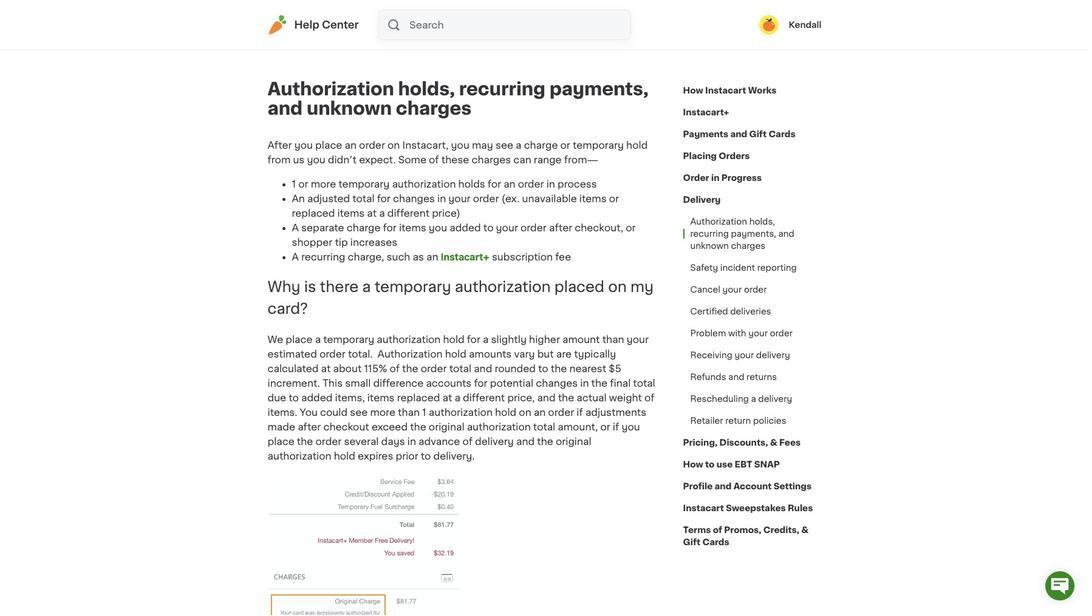 Task type: locate. For each thing, give the bounding box(es) containing it.
an inside after you place an order on instacart, you may see a charge or temporary hold from us you didn't expect. some of these charges can range from—
[[345, 140, 357, 150]]

0 horizontal spatial cards
[[702, 538, 729, 547]]

see right may
[[496, 140, 513, 150]]

changes up price) in the top left of the page
[[393, 194, 435, 203]]

1 horizontal spatial more
[[370, 407, 395, 417]]

1 vertical spatial charge
[[347, 223, 381, 233]]

a inside why is there a temporary authorization placed on my card?
[[362, 280, 371, 294]]

increment.
[[268, 378, 320, 388]]

items down the difference
[[367, 393, 395, 403]]

1 vertical spatial original
[[556, 437, 591, 446]]

0 horizontal spatial authorization holds, recurring payments, and unknown charges
[[268, 80, 649, 117]]

at up increases
[[367, 208, 377, 218]]

1 horizontal spatial unknown
[[690, 242, 729, 250]]

added up you
[[301, 393, 333, 403]]

1 horizontal spatial than
[[602, 335, 624, 344]]

delivery for rescheduling a delivery
[[758, 395, 792, 403]]

place inside this small difference accounts for potential changes in the final total due to added items, items replaced at a different price, and the actual weight of items. you could see more than 1 authorization hold on an order if adjustments made after checkout exceed the original authorization total amount, or if you place the order several days in advance of delivery and the original authorization hold expires prior to delivery.
[[268, 437, 294, 446]]

1 horizontal spatial payments,
[[731, 230, 776, 238]]

difference
[[373, 378, 424, 388]]

you inside 1 or more temporary authorization holds for an order in process an adjusted total for changes in your order (ex. unavailable items or replaced items at a different price) a separate charge for items you added to your order after checkout, or shopper tip increases a recurring charge, such as an instacart+ subscription fee
[[429, 223, 447, 233]]

on up expect.
[[388, 140, 400, 150]]

a up amounts
[[483, 335, 489, 344]]

1 up advance
[[422, 407, 426, 417]]

you
[[300, 407, 318, 417]]

delivery down the price,
[[475, 437, 514, 446]]

charge
[[524, 140, 558, 150], [347, 223, 381, 233]]

and up reporting
[[778, 230, 794, 238]]

a inside after you place an order on instacart, you may see a charge or temporary hold from us you didn't expect. some of these charges can range from—
[[516, 140, 521, 150]]

1 vertical spatial &
[[801, 526, 809, 534]]

1 vertical spatial if
[[613, 422, 619, 432]]

more up exceed
[[370, 407, 395, 417]]

promos,
[[724, 526, 761, 534]]

1 vertical spatial replaced
[[397, 393, 440, 403]]

& left fees
[[770, 439, 777, 447]]

on inside after you place an order on instacart, you may see a charge or temporary hold from us you didn't expect. some of these charges can range from—
[[388, 140, 400, 150]]

0 vertical spatial unknown
[[307, 100, 392, 117]]

reporting
[[757, 264, 797, 272]]

1 vertical spatial than
[[398, 407, 420, 417]]

than up typically at right
[[602, 335, 624, 344]]

0 horizontal spatial instacart+
[[441, 251, 489, 262]]

didn't
[[328, 155, 357, 165]]

charges down may
[[472, 155, 511, 165]]

place up estimated
[[286, 335, 313, 344]]

changes inside this small difference accounts for potential changes in the final total due to added items, items replaced at a different price, and the actual weight of items. you could see more than 1 authorization hold on an order if adjustments made after checkout exceed the original authorization total amount, or if you place the order several days in advance of delivery and the original authorization hold expires prior to delivery.
[[536, 378, 578, 388]]

2 vertical spatial delivery
[[475, 437, 514, 446]]

profile and account settings
[[683, 482, 812, 491]]

0 horizontal spatial unknown
[[307, 100, 392, 117]]

1 vertical spatial instacart
[[683, 504, 724, 513]]

cards down terms
[[702, 538, 729, 547]]

gift down terms
[[683, 538, 700, 547]]

1 inside this small difference accounts for potential changes in the final total due to added items, items replaced at a different price, and the actual weight of items. you could see more than 1 authorization hold on an order if adjustments made after checkout exceed the original authorization total amount, or if you place the order several days in advance of delivery and the original authorization hold expires prior to delivery.
[[422, 407, 426, 417]]

1 vertical spatial gift
[[683, 538, 700, 547]]

placing orders link
[[683, 145, 750, 167]]

an up didn't
[[345, 140, 357, 150]]

authorization
[[268, 80, 394, 98], [690, 217, 747, 226], [378, 349, 443, 359]]

or up the an on the left
[[298, 179, 308, 189]]

user avatar image
[[759, 15, 779, 35]]

authorization down subscription
[[455, 280, 551, 294]]

on
[[388, 140, 400, 150], [608, 280, 627, 294], [519, 407, 531, 417]]

added down price) in the top left of the page
[[450, 223, 481, 233]]

1 horizontal spatial gift
[[749, 130, 767, 138]]

order inside after you place an order on instacart, you may see a charge or temporary hold from us you didn't expect. some of these charges can range from—
[[359, 140, 385, 150]]

0 vertical spatial after
[[549, 223, 572, 233]]

0 vertical spatial holds,
[[398, 80, 455, 98]]

2 vertical spatial charges
[[731, 242, 765, 250]]

0 vertical spatial authorization
[[268, 80, 394, 98]]

after up fee
[[549, 223, 572, 233]]

0 horizontal spatial different
[[387, 208, 429, 218]]

charges inside after you place an order on instacart, you may see a charge or temporary hold from us you didn't expect. some of these charges can range from—
[[472, 155, 511, 165]]

1 horizontal spatial different
[[463, 393, 505, 403]]

unknown up safety
[[690, 242, 729, 250]]

can
[[513, 155, 531, 165]]

temporary inside why is there a temporary authorization placed on my card?
[[375, 280, 451, 294]]

instacart+ link up why is there a temporary authorization placed on my card?
[[441, 251, 489, 262]]

0 horizontal spatial payments,
[[550, 80, 649, 98]]

amount
[[562, 335, 600, 344]]

0 horizontal spatial original
[[429, 422, 464, 432]]

1 horizontal spatial original
[[556, 437, 591, 446]]

a up can
[[516, 140, 521, 150]]

cards down "works"
[[769, 130, 795, 138]]

0 horizontal spatial gift
[[683, 538, 700, 547]]

an up (ex.
[[504, 179, 515, 189]]

or up from—
[[560, 140, 570, 150]]

from
[[268, 155, 291, 165]]

snap
[[754, 460, 780, 469]]

your up final
[[627, 335, 649, 344]]

to down but
[[538, 364, 548, 373]]

and down amounts
[[474, 364, 492, 373]]

authorization inside the "we place a temporary authorization hold for a slightly higher amount than your estimated order total.  authorization hold amounts vary but are typically calculated at about 115% of the order total and rounded to the nearest $5 increment."
[[378, 349, 443, 359]]

than up exceed
[[398, 407, 420, 417]]

kendall link
[[759, 15, 821, 35]]

at inside this small difference accounts for potential changes in the final total due to added items, items replaced at a different price, and the actual weight of items. you could see more than 1 authorization hold on an order if adjustments made after checkout exceed the original authorization total amount, or if you place the order several days in advance of delivery and the original authorization hold expires prior to delivery.
[[442, 393, 452, 403]]

1 vertical spatial instacart+
[[441, 251, 489, 262]]

0 vertical spatial than
[[602, 335, 624, 344]]

0 horizontal spatial at
[[321, 364, 331, 373]]

0 vertical spatial gift
[[749, 130, 767, 138]]

adjustments
[[585, 407, 646, 417]]

0 horizontal spatial replaced
[[292, 208, 335, 218]]

authorization inside 1 or more temporary authorization holds for an order in process an adjusted total for changes in your order (ex. unavailable items or replaced items at a different price) a separate charge for items you added to your order after checkout, or shopper tip increases a recurring charge, such as an instacart+ subscription fee
[[392, 179, 456, 189]]

and down receiving your delivery
[[728, 373, 744, 381]]

items up as
[[399, 223, 426, 233]]

0 vertical spatial on
[[388, 140, 400, 150]]

at inside the "we place a temporary authorization hold for a slightly higher amount than your estimated order total.  authorization hold amounts vary but are typically calculated at about 115% of the order total and rounded to the nearest $5 increment."
[[321, 364, 331, 373]]

& down the rules
[[801, 526, 809, 534]]

1 vertical spatial how
[[683, 460, 703, 469]]

of inside the "we place a temporary authorization hold for a slightly higher amount than your estimated order total.  authorization hold amounts vary but are typically calculated at about 115% of the order total and rounded to the nearest $5 increment."
[[390, 364, 400, 373]]

order down the deliveries
[[770, 329, 793, 338]]

we place a temporary authorization hold for a slightly higher amount than your estimated order total.  authorization hold amounts vary but are typically calculated at about 115% of the order total and rounded to the nearest $5 increment.
[[268, 335, 649, 388]]

holds, down progress
[[749, 217, 775, 226]]

charge up range
[[524, 140, 558, 150]]

instacart left "works"
[[705, 86, 746, 95]]

than
[[602, 335, 624, 344], [398, 407, 420, 417]]

of inside after you place an order on instacart, you may see a charge or temporary hold from us you didn't expect. some of these charges can range from—
[[429, 155, 439, 165]]

recurring inside 1 or more temporary authorization holds for an order in process an adjusted total for changes in your order (ex. unavailable items or replaced items at a different price) a separate charge for items you added to your order after checkout, or shopper tip increases a recurring charge, such as an instacart+ subscription fee
[[301, 252, 345, 262]]

1 inside 1 or more temporary authorization holds for an order in process an adjusted total for changes in your order (ex. unavailable items or replaced items at a different price) a separate charge for items you added to your order after checkout, or shopper tip increases a recurring charge, such as an instacart+ subscription fee
[[292, 179, 296, 189]]

0 vertical spatial a
[[292, 223, 299, 233]]

recurring up safety
[[690, 230, 729, 238]]

for
[[488, 179, 501, 189], [377, 194, 390, 203], [383, 223, 397, 233], [467, 335, 480, 344], [474, 378, 488, 388]]

to
[[483, 223, 493, 233], [538, 364, 548, 373], [289, 393, 299, 403], [421, 451, 431, 461], [705, 460, 715, 469]]

and
[[268, 100, 303, 117], [730, 130, 747, 138], [778, 230, 794, 238], [474, 364, 492, 373], [728, 373, 744, 381], [537, 393, 555, 403], [516, 437, 535, 446], [715, 482, 732, 491]]

this small difference accounts for potential changes in the final total due to added items, items replaced at a different price, and the actual weight of items. you could see more than 1 authorization hold on an order if adjustments made after checkout exceed the original authorization total amount, or if you place the order several days in advance of delivery and the original authorization hold expires prior to delivery.
[[268, 378, 655, 461]]

your down problem with your order link
[[735, 351, 754, 360]]

2 horizontal spatial on
[[608, 280, 627, 294]]

0 vertical spatial delivery
[[756, 351, 790, 360]]

0 horizontal spatial charge
[[347, 223, 381, 233]]

see
[[496, 140, 513, 150], [350, 407, 368, 417]]

1 horizontal spatial cards
[[769, 130, 795, 138]]

0 horizontal spatial than
[[398, 407, 420, 417]]

instacart+ up payments
[[683, 108, 729, 117]]

1 vertical spatial see
[[350, 407, 368, 417]]

1 vertical spatial changes
[[536, 378, 578, 388]]

0 horizontal spatial on
[[388, 140, 400, 150]]

to left the use
[[705, 460, 715, 469]]

2 how from the top
[[683, 460, 703, 469]]

of right terms
[[713, 526, 722, 534]]

1 horizontal spatial at
[[367, 208, 377, 218]]

1 vertical spatial different
[[463, 393, 505, 403]]

0 vertical spatial how
[[683, 86, 703, 95]]

1 vertical spatial added
[[301, 393, 333, 403]]

progress
[[721, 174, 762, 182]]

recurring up may
[[459, 80, 545, 98]]

your
[[448, 194, 471, 203], [496, 223, 518, 233], [722, 285, 742, 294], [748, 329, 768, 338], [627, 335, 649, 344], [735, 351, 754, 360]]

certified deliveries
[[690, 307, 771, 316]]

1 up the an on the left
[[292, 179, 296, 189]]

after inside this small difference accounts for potential changes in the final total due to added items, items replaced at a different price, and the actual weight of items. you could see more than 1 authorization hold on an order if adjustments made after checkout exceed the original authorization total amount, or if you place the order several days in advance of delivery and the original authorization hold expires prior to delivery.
[[298, 422, 321, 432]]

1 vertical spatial delivery
[[758, 395, 792, 403]]

after you place an order on instacart, you may see a charge or temporary hold from us you didn't expect. some of these charges can range from—
[[268, 140, 648, 165]]

in
[[711, 174, 719, 182], [546, 179, 555, 189], [437, 194, 446, 203], [580, 378, 589, 388], [407, 437, 416, 446]]

1 vertical spatial authorization holds, recurring payments, and unknown charges
[[690, 217, 794, 250]]

items
[[579, 194, 607, 203], [337, 208, 365, 218], [399, 223, 426, 233], [367, 393, 395, 403]]

on left "my"
[[608, 280, 627, 294]]

2 vertical spatial recurring
[[301, 252, 345, 262]]

authorization down the price,
[[467, 422, 531, 432]]

card?
[[268, 302, 308, 316]]

2 vertical spatial at
[[442, 393, 452, 403]]

hold inside after you place an order on instacart, you may see a charge or temporary hold from us you didn't expect. some of these charges can range from—
[[626, 140, 648, 150]]

rescheduling a delivery
[[690, 395, 792, 403]]

Search search field
[[408, 10, 630, 39]]

1 horizontal spatial &
[[801, 526, 809, 534]]

delivery up 'policies'
[[758, 395, 792, 403]]

from—
[[564, 155, 598, 165]]

place down made
[[268, 437, 294, 446]]

instacart+
[[683, 108, 729, 117], [441, 251, 489, 262]]

original
[[429, 422, 464, 432], [556, 437, 591, 446]]

different left price) in the top left of the page
[[387, 208, 429, 218]]

0 vertical spatial &
[[770, 439, 777, 447]]

0 vertical spatial 1
[[292, 179, 296, 189]]

placing
[[683, 152, 717, 160]]

payments,
[[550, 80, 649, 98], [731, 230, 776, 238]]

0 vertical spatial authorization holds, recurring payments, and unknown charges
[[268, 80, 649, 117]]

retailer return policies link
[[683, 410, 794, 432]]

cancel your order
[[690, 285, 767, 294]]

0 vertical spatial changes
[[393, 194, 435, 203]]

rescheduling a delivery link
[[683, 388, 799, 410]]

charge up increases
[[347, 223, 381, 233]]

0 horizontal spatial see
[[350, 407, 368, 417]]

or inside this small difference accounts for potential changes in the final total due to added items, items replaced at a different price, and the actual weight of items. you could see more than 1 authorization hold on an order if adjustments made after checkout exceed the original authorization total amount, or if you place the order several days in advance of delivery and the original authorization hold expires prior to delivery.
[[600, 422, 610, 432]]

1 horizontal spatial instacart+
[[683, 108, 729, 117]]

order up the deliveries
[[744, 285, 767, 294]]

1 horizontal spatial charge
[[524, 140, 558, 150]]

charge inside 1 or more temporary authorization holds for an order in process an adjusted total for changes in your order (ex. unavailable items or replaced items at a different price) a separate charge for items you added to your order after checkout, or shopper tip increases a recurring charge, such as an instacart+ subscription fee
[[347, 223, 381, 233]]

1 horizontal spatial see
[[496, 140, 513, 150]]

how instacart works link
[[683, 80, 776, 101]]

how
[[683, 86, 703, 95], [683, 460, 703, 469]]

items down process
[[579, 194, 607, 203]]

than inside this small difference accounts for potential changes in the final total due to added items, items replaced at a different price, and the actual weight of items. you could see more than 1 authorization hold on an order if adjustments made after checkout exceed the original authorization total amount, or if you place the order several days in advance of delivery and the original authorization hold expires prior to delivery.
[[398, 407, 420, 417]]

different down potential
[[463, 393, 505, 403]]

or up checkout,
[[609, 194, 619, 203]]

2 vertical spatial place
[[268, 437, 294, 446]]

an inside this small difference accounts for potential changes in the final total due to added items, items replaced at a different price, and the actual weight of items. you could see more than 1 authorization hold on an order if adjustments made after checkout exceed the original authorization total amount, or if you place the order several days in advance of delivery and the original authorization hold expires prior to delivery.
[[534, 407, 546, 417]]

1
[[292, 179, 296, 189], [422, 407, 426, 417]]

delivery up returns
[[756, 351, 790, 360]]

your up certified deliveries link
[[722, 285, 742, 294]]

kendall
[[789, 21, 821, 29]]

0 horizontal spatial more
[[311, 179, 336, 189]]

more up adjusted
[[311, 179, 336, 189]]

temporary down expect.
[[338, 179, 390, 189]]

0 horizontal spatial 1
[[292, 179, 296, 189]]

temporary inside 1 or more temporary authorization holds for an order in process an adjusted total for changes in your order (ex. unavailable items or replaced items at a different price) a separate charge for items you added to your order after checkout, or shopper tip increases a recurring charge, such as an instacart+ subscription fee
[[338, 179, 390, 189]]

1 how from the top
[[683, 86, 703, 95]]

how up payments
[[683, 86, 703, 95]]

a
[[292, 223, 299, 233], [292, 252, 299, 262]]

authorization inside the "we place a temporary authorization hold for a slightly higher amount than your estimated order total.  authorization hold amounts vary but are typically calculated at about 115% of the order total and rounded to the nearest $5 increment."
[[377, 335, 441, 344]]

different inside this small difference accounts for potential changes in the final total due to added items, items replaced at a different price, and the actual weight of items. you could see more than 1 authorization hold on an order if adjustments made after checkout exceed the original authorization total amount, or if you place the order several days in advance of delivery and the original authorization hold expires prior to delivery.
[[463, 393, 505, 403]]

an right as
[[426, 252, 438, 262]]

use
[[716, 460, 733, 469]]

a up increases
[[379, 208, 385, 218]]

0 horizontal spatial after
[[298, 422, 321, 432]]

safety incident reporting link
[[683, 257, 804, 279]]

see inside after you place an order on instacart, you may see a charge or temporary hold from us you didn't expect. some of these charges can range from—
[[496, 140, 513, 150]]

place inside the "we place a temporary authorization hold for a slightly higher amount than your estimated order total.  authorization hold amounts vary but are typically calculated at about 115% of the order total and rounded to the nearest $5 increment."
[[286, 335, 313, 344]]

see inside this small difference accounts for potential changes in the final total due to added items, items replaced at a different price, and the actual weight of items. you could see more than 1 authorization hold on an order if adjustments made after checkout exceed the original authorization total amount, or if you place the order several days in advance of delivery and the original authorization hold expires prior to delivery.
[[350, 407, 368, 417]]

and right the price,
[[537, 393, 555, 403]]

a right there
[[362, 280, 371, 294]]

0 horizontal spatial changes
[[393, 194, 435, 203]]

1 vertical spatial more
[[370, 407, 395, 417]]

adjusted
[[307, 194, 350, 203]]

1 vertical spatial 1
[[422, 407, 426, 417]]

of down instacart,
[[429, 155, 439, 165]]

how instacart works
[[683, 86, 776, 95]]

replaced up separate
[[292, 208, 335, 218]]

authorization down some
[[392, 179, 456, 189]]

for up amounts
[[467, 335, 480, 344]]

recurring
[[459, 80, 545, 98], [690, 230, 729, 238], [301, 252, 345, 262]]

charges up instacart,
[[396, 100, 472, 117]]

authorization
[[392, 179, 456, 189], [455, 280, 551, 294], [377, 335, 441, 344], [429, 407, 493, 417], [467, 422, 531, 432], [268, 451, 331, 461]]

shopper
[[292, 237, 332, 247]]

process
[[558, 179, 597, 189]]

in up price) in the top left of the page
[[437, 194, 446, 203]]

unknown
[[307, 100, 392, 117], [690, 242, 729, 250]]

0 vertical spatial instacart+ link
[[683, 101, 729, 123]]

small
[[345, 378, 371, 388]]

1 vertical spatial payments,
[[731, 230, 776, 238]]

1 horizontal spatial after
[[549, 223, 572, 233]]

2 horizontal spatial at
[[442, 393, 452, 403]]

delivery
[[756, 351, 790, 360], [758, 395, 792, 403], [475, 437, 514, 446]]

at down accounts
[[442, 393, 452, 403]]

increases
[[350, 237, 397, 247]]

0 horizontal spatial recurring
[[301, 252, 345, 262]]

1 horizontal spatial added
[[450, 223, 481, 233]]

why
[[268, 280, 300, 294]]

you down price) in the top left of the page
[[429, 223, 447, 233]]

than inside the "we place a temporary authorization hold for a slightly higher amount than your estimated order total.  authorization hold amounts vary but are typically calculated at about 115% of the order total and rounded to the nearest $5 increment."
[[602, 335, 624, 344]]

0 vertical spatial added
[[450, 223, 481, 233]]

an down the price,
[[534, 407, 546, 417]]

total right adjusted
[[352, 194, 375, 203]]

1 vertical spatial a
[[292, 252, 299, 262]]

recurring down shopper
[[301, 252, 345, 262]]

1 horizontal spatial replaced
[[397, 393, 440, 403]]

how to use ebt snap link
[[683, 454, 780, 476]]

original up advance
[[429, 422, 464, 432]]

checkout
[[323, 422, 369, 432]]

instacart sweepstakes rules
[[683, 504, 813, 513]]

1 vertical spatial instacart+ link
[[441, 251, 489, 262]]

1 a from the top
[[292, 223, 299, 233]]

charges
[[396, 100, 472, 117], [472, 155, 511, 165], [731, 242, 765, 250]]

1 horizontal spatial on
[[519, 407, 531, 417]]

replaced down the difference
[[397, 393, 440, 403]]

or down adjustments
[[600, 422, 610, 432]]

0 horizontal spatial added
[[301, 393, 333, 403]]

1 horizontal spatial recurring
[[459, 80, 545, 98]]

receiving your delivery link
[[683, 344, 797, 366]]

policies
[[753, 417, 786, 425]]

changes down are
[[536, 378, 578, 388]]

items inside this small difference accounts for potential changes in the final total due to added items, items replaced at a different price, and the actual weight of items. you could see more than 1 authorization hold on an order if adjustments made after checkout exceed the original authorization total amount, or if you place the order several days in advance of delivery and the original authorization hold expires prior to delivery.
[[367, 393, 395, 403]]

1 vertical spatial authorization
[[690, 217, 747, 226]]

2 vertical spatial on
[[519, 407, 531, 417]]

total up weight
[[633, 378, 655, 388]]

for inside this small difference accounts for potential changes in the final total due to added items, items replaced at a different price, and the actual weight of items. you could see more than 1 authorization hold on an order if adjustments made after checkout exceed the original authorization total amount, or if you place the order several days in advance of delivery and the original authorization hold expires prior to delivery.
[[474, 378, 488, 388]]

instacart,
[[402, 140, 449, 150]]

or
[[560, 140, 570, 150], [298, 179, 308, 189], [609, 194, 619, 203], [626, 223, 636, 233], [600, 422, 610, 432]]

help center
[[294, 20, 359, 30]]

if down adjustments
[[613, 422, 619, 432]]

0 vertical spatial at
[[367, 208, 377, 218]]

discounts,
[[719, 439, 768, 447]]

1 vertical spatial cards
[[702, 538, 729, 547]]

payments, inside authorization holds, recurring payments, and unknown charges link
[[731, 230, 776, 238]]

0 vertical spatial charge
[[524, 140, 558, 150]]

a inside this small difference accounts for potential changes in the final total due to added items, items replaced at a different price, and the actual weight of items. you could see more than 1 authorization hold on an order if adjustments made after checkout exceed the original authorization total amount, or if you place the order several days in advance of delivery and the original authorization hold expires prior to delivery.
[[455, 393, 460, 403]]

you inside this small difference accounts for potential changes in the final total due to added items, items replaced at a different price, and the actual weight of items. you could see more than 1 authorization hold on an order if adjustments made after checkout exceed the original authorization total amount, or if you place the order several days in advance of delivery and the original authorization hold expires prior to delivery.
[[622, 422, 640, 432]]

more inside this small difference accounts for potential changes in the final total due to added items, items replaced at a different price, and the actual weight of items. you could see more than 1 authorization hold on an order if adjustments made after checkout exceed the original authorization total amount, or if you place the order several days in advance of delivery and the original authorization hold expires prior to delivery.
[[370, 407, 395, 417]]

pricing,
[[683, 439, 717, 447]]

on down the price,
[[519, 407, 531, 417]]

1 vertical spatial holds,
[[749, 217, 775, 226]]

in up 'unavailable'
[[546, 179, 555, 189]]

order in progress
[[683, 174, 762, 182]]

of up the difference
[[390, 364, 400, 373]]

0 vertical spatial instacart+
[[683, 108, 729, 117]]

1 horizontal spatial holds,
[[749, 217, 775, 226]]

payments
[[683, 130, 728, 138]]

1 vertical spatial after
[[298, 422, 321, 432]]

1 horizontal spatial authorization holds, recurring payments, and unknown charges
[[690, 217, 794, 250]]



Task type: vqa. For each thing, say whether or not it's contained in the screenshot.
real-
no



Task type: describe. For each thing, give the bounding box(es) containing it.
retailer
[[690, 417, 723, 425]]

on inside this small difference accounts for potential changes in the final total due to added items, items replaced at a different price, and the actual weight of items. you could see more than 1 authorization hold on an order if adjustments made after checkout exceed the original authorization total amount, or if you place the order several days in advance of delivery and the original authorization hold expires prior to delivery.
[[519, 407, 531, 417]]

placed
[[554, 280, 604, 294]]

replaced inside 1 or more temporary authorization holds for an order in process an adjusted total for changes in your order (ex. unavailable items or replaced items at a different price) a separate charge for items you added to your order after checkout, or shopper tip increases a recurring charge, such as an instacart+ subscription fee
[[292, 208, 335, 218]]

items down adjusted
[[337, 208, 365, 218]]

and inside the "we place a temporary authorization hold for a slightly higher amount than your estimated order total.  authorization hold amounts vary but are typically calculated at about 115% of the order total and rounded to the nearest $5 increment."
[[474, 364, 492, 373]]

to inside 1 or more temporary authorization holds for an order in process an adjusted total for changes in your order (ex. unavailable items or replaced items at a different price) a separate charge for items you added to your order after checkout, or shopper tip increases a recurring charge, such as an instacart+ subscription fee
[[483, 223, 493, 233]]

different inside 1 or more temporary authorization holds for an order in process an adjusted total for changes in your order (ex. unavailable items or replaced items at a different price) a separate charge for items you added to your order after checkout, or shopper tip increases a recurring charge, such as an instacart+ subscription fee
[[387, 208, 429, 218]]

order up about
[[319, 349, 345, 359]]

or right checkout,
[[626, 223, 636, 233]]

problem
[[690, 329, 726, 338]]

0 vertical spatial instacart
[[705, 86, 746, 95]]

changes inside 1 or more temporary authorization holds for an order in process an adjusted total for changes in your order (ex. unavailable items or replaced items at a different price) a separate charge for items you added to your order after checkout, or shopper tip increases a recurring charge, such as an instacart+ subscription fee
[[393, 194, 435, 203]]

of right weight
[[644, 393, 655, 403]]

and down the price,
[[516, 437, 535, 446]]

holds
[[458, 179, 485, 189]]

for down expect.
[[377, 194, 390, 203]]

added inside this small difference accounts for potential changes in the final total due to added items, items replaced at a different price, and the actual weight of items. you could see more than 1 authorization hold on an order if adjustments made after checkout exceed the original authorization total amount, or if you place the order several days in advance of delivery and the original authorization hold expires prior to delivery.
[[301, 393, 333, 403]]

authorization down made
[[268, 451, 331, 461]]

for inside the "we place a temporary authorization hold for a slightly higher amount than your estimated order total.  authorization hold amounts vary but are typically calculated at about 115% of the order total and rounded to the nearest $5 increment."
[[467, 335, 480, 344]]

exceed
[[372, 422, 408, 432]]

placing orders
[[683, 152, 750, 160]]

sweepstakes
[[726, 504, 786, 513]]

delivery
[[683, 196, 721, 204]]

separate
[[301, 223, 344, 233]]

as
[[413, 252, 424, 262]]

cancel your order link
[[683, 279, 774, 301]]

credits,
[[763, 526, 799, 534]]

us
[[293, 155, 304, 165]]

in right order
[[711, 174, 719, 182]]

(ex.
[[501, 194, 520, 203]]

deliveries
[[730, 307, 771, 316]]

there
[[320, 280, 359, 294]]

for right holds
[[488, 179, 501, 189]]

& inside pricing, discounts, & fees link
[[770, 439, 777, 447]]

$5
[[609, 364, 621, 373]]

delivery for receiving your delivery
[[756, 351, 790, 360]]

an
[[292, 194, 305, 203]]

some
[[398, 155, 426, 165]]

115%
[[364, 364, 387, 373]]

cancel
[[690, 285, 720, 294]]

0 vertical spatial charges
[[396, 100, 472, 117]]

1 horizontal spatial instacart+ link
[[683, 101, 729, 123]]

delivery inside this small difference accounts for potential changes in the final total due to added items, items replaced at a different price, and the actual weight of items. you could see more than 1 authorization hold on an order if adjustments made after checkout exceed the original authorization total amount, or if you place the order several days in advance of delivery and the original authorization hold expires prior to delivery.
[[475, 437, 514, 446]]

after inside 1 or more temporary authorization holds for an order in process an adjusted total for changes in your order (ex. unavailable items or replaced items at a different price) a separate charge for items you added to your order after checkout, or shopper tip increases a recurring charge, such as an instacart+ subscription fee
[[549, 223, 572, 233]]

total inside 1 or more temporary authorization holds for an order in process an adjusted total for changes in your order (ex. unavailable items or replaced items at a different price) a separate charge for items you added to your order after checkout, or shopper tip increases a recurring charge, such as an instacart+ subscription fee
[[352, 194, 375, 203]]

you up 'us'
[[294, 140, 313, 150]]

with
[[728, 329, 746, 338]]

to inside the "we place a temporary authorization hold for a slightly higher amount than your estimated order total.  authorization hold amounts vary but are typically calculated at about 115% of the order total and rounded to the nearest $5 increment."
[[538, 364, 548, 373]]

after
[[268, 140, 292, 150]]

order up accounts
[[421, 364, 447, 373]]

cards inside terms of promos, credits, & gift cards
[[702, 538, 729, 547]]

help
[[294, 20, 319, 30]]

is
[[304, 280, 316, 294]]

authholdwarning.png image
[[268, 473, 460, 615]]

amounts
[[469, 349, 512, 359]]

terms
[[683, 526, 711, 534]]

0 vertical spatial cards
[[769, 130, 795, 138]]

receiving your delivery
[[690, 351, 790, 360]]

how for how instacart works
[[683, 86, 703, 95]]

checkout,
[[575, 223, 623, 233]]

made
[[268, 422, 295, 432]]

tip
[[335, 237, 348, 247]]

0 horizontal spatial instacart+ link
[[441, 251, 489, 262]]

terms of promos, credits, & gift cards
[[683, 526, 809, 547]]

account
[[733, 482, 772, 491]]

to right prior
[[421, 451, 431, 461]]

problem with your order link
[[683, 323, 800, 344]]

potential
[[490, 378, 533, 388]]

charge inside after you place an order on instacart, you may see a charge or temporary hold from us you didn't expect. some of these charges can range from—
[[524, 140, 558, 150]]

how for how to use ebt snap
[[683, 460, 703, 469]]

vary
[[514, 349, 535, 359]]

of inside terms of promos, credits, & gift cards
[[713, 526, 722, 534]]

your down holds
[[448, 194, 471, 203]]

2 horizontal spatial recurring
[[690, 230, 729, 238]]

authorization inside why is there a temporary authorization placed on my card?
[[455, 280, 551, 294]]

refunds
[[690, 373, 726, 381]]

profile and account settings link
[[683, 476, 812, 497]]

payments and gift cards
[[683, 130, 795, 138]]

order up amount,
[[548, 407, 574, 417]]

order up subscription
[[521, 223, 547, 233]]

order up 'unavailable'
[[518, 179, 544, 189]]

and up after
[[268, 100, 303, 117]]

authorization holds, recurring payments, and unknown charges link
[[683, 211, 821, 257]]

higher
[[529, 335, 560, 344]]

may
[[472, 140, 493, 150]]

place inside after you place an order on instacart, you may see a charge or temporary hold from us you didn't expect. some of these charges can range from—
[[315, 140, 342, 150]]

final
[[610, 378, 631, 388]]

authorization down accounts
[[429, 407, 493, 417]]

my
[[630, 280, 654, 294]]

replaced inside this small difference accounts for potential changes in the final total due to added items, items replaced at a different price, and the actual weight of items. you could see more than 1 authorization hold on an order if adjustments made after checkout exceed the original authorization total amount, or if you place the order several days in advance of delivery and the original authorization hold expires prior to delivery.
[[397, 393, 440, 403]]

orders
[[719, 152, 750, 160]]

items,
[[335, 393, 365, 403]]

could
[[320, 407, 348, 417]]

returns
[[747, 373, 777, 381]]

2 a from the top
[[292, 252, 299, 262]]

order down holds
[[473, 194, 499, 203]]

are
[[556, 349, 572, 359]]

and up orders
[[730, 130, 747, 138]]

order down checkout
[[316, 437, 342, 446]]

expect.
[[359, 155, 396, 165]]

instacart+ inside 1 or more temporary authorization holds for an order in process an adjusted total for changes in your order (ex. unavailable items or replaced items at a different price) a separate charge for items you added to your order after checkout, or shopper tip increases a recurring charge, such as an instacart+ subscription fee
[[441, 251, 489, 262]]

total inside the "we place a temporary authorization hold for a slightly higher amount than your estimated order total.  authorization hold amounts vary but are typically calculated at about 115% of the order total and rounded to the nearest $5 increment."
[[449, 364, 471, 373]]

days
[[381, 437, 405, 446]]

a down returns
[[751, 395, 756, 403]]

but
[[537, 349, 554, 359]]

slightly
[[491, 335, 527, 344]]

pricing, discounts, & fees link
[[683, 432, 801, 454]]

for up increases
[[383, 223, 397, 233]]

safety incident reporting
[[690, 264, 797, 272]]

works
[[748, 86, 776, 95]]

gift inside terms of promos, credits, & gift cards
[[683, 538, 700, 547]]

delivery link
[[683, 189, 721, 211]]

price,
[[507, 393, 535, 403]]

temporary inside the "we place a temporary authorization hold for a slightly higher amount than your estimated order total.  authorization hold amounts vary but are typically calculated at about 115% of the order total and rounded to the nearest $5 increment."
[[323, 335, 374, 344]]

to inside how to use ebt snap link
[[705, 460, 715, 469]]

or inside after you place an order on instacart, you may see a charge or temporary hold from us you didn't expect. some of these charges can range from—
[[560, 140, 570, 150]]

certified deliveries link
[[683, 301, 778, 323]]

instacart image
[[268, 15, 287, 35]]

refunds and returns
[[690, 373, 777, 381]]

price)
[[432, 208, 460, 218]]

your down (ex.
[[496, 223, 518, 233]]

more inside 1 or more temporary authorization holds for an order in process an adjusted total for changes in your order (ex. unavailable items or replaced items at a different price) a separate charge for items you added to your order after checkout, or shopper tip increases a recurring charge, such as an instacart+ subscription fee
[[311, 179, 336, 189]]

settings
[[774, 482, 812, 491]]

order
[[683, 174, 709, 182]]

items.
[[268, 407, 297, 417]]

nearest
[[569, 364, 606, 373]]

0 vertical spatial recurring
[[459, 80, 545, 98]]

accounts
[[426, 378, 472, 388]]

you up these
[[451, 140, 469, 150]]

your inside the "we place a temporary authorization hold for a slightly higher amount than your estimated order total.  authorization hold amounts vary but are typically calculated at about 115% of the order total and rounded to the nearest $5 increment."
[[627, 335, 649, 344]]

0 horizontal spatial if
[[577, 407, 583, 417]]

1 horizontal spatial if
[[613, 422, 619, 432]]

delivery.
[[433, 451, 475, 461]]

several
[[344, 437, 379, 446]]

1 vertical spatial unknown
[[690, 242, 729, 250]]

total left amount,
[[533, 422, 555, 432]]

a inside 1 or more temporary authorization holds for an order in process an adjusted total for changes in your order (ex. unavailable items or replaced items at a different price) a separate charge for items you added to your order after checkout, or shopper tip increases a recurring charge, such as an instacart+ subscription fee
[[379, 208, 385, 218]]

of up delivery.
[[462, 437, 473, 446]]

payments and gift cards link
[[683, 123, 795, 145]]

0 vertical spatial payments,
[[550, 80, 649, 98]]

safety
[[690, 264, 718, 272]]

unavailable
[[522, 194, 577, 203]]

why is there a temporary authorization placed on my card?
[[268, 280, 654, 316]]

a up estimated
[[315, 335, 321, 344]]

& inside terms of promos, credits, & gift cards
[[801, 526, 809, 534]]

to down increment.
[[289, 393, 299, 403]]

temporary inside after you place an order on instacart, you may see a charge or temporary hold from us you didn't expect. some of these charges can range from—
[[573, 140, 624, 150]]

you right 'us'
[[307, 155, 325, 165]]

added inside 1 or more temporary authorization holds for an order in process an adjusted total for changes in your order (ex. unavailable items or replaced items at a different price) a separate charge for items you added to your order after checkout, or shopper tip increases a recurring charge, such as an instacart+ subscription fee
[[450, 223, 481, 233]]

center
[[322, 20, 359, 30]]

in down nearest
[[580, 378, 589, 388]]

your right with
[[748, 329, 768, 338]]

rounded
[[495, 364, 536, 373]]

help center link
[[268, 15, 359, 35]]

and down the use
[[715, 482, 732, 491]]

on inside why is there a temporary authorization placed on my card?
[[608, 280, 627, 294]]

fees
[[779, 439, 801, 447]]

at inside 1 or more temporary authorization holds for an order in process an adjusted total for changes in your order (ex. unavailable items or replaced items at a different price) a separate charge for items you added to your order after checkout, or shopper tip increases a recurring charge, such as an instacart+ subscription fee
[[367, 208, 377, 218]]

in up prior
[[407, 437, 416, 446]]



